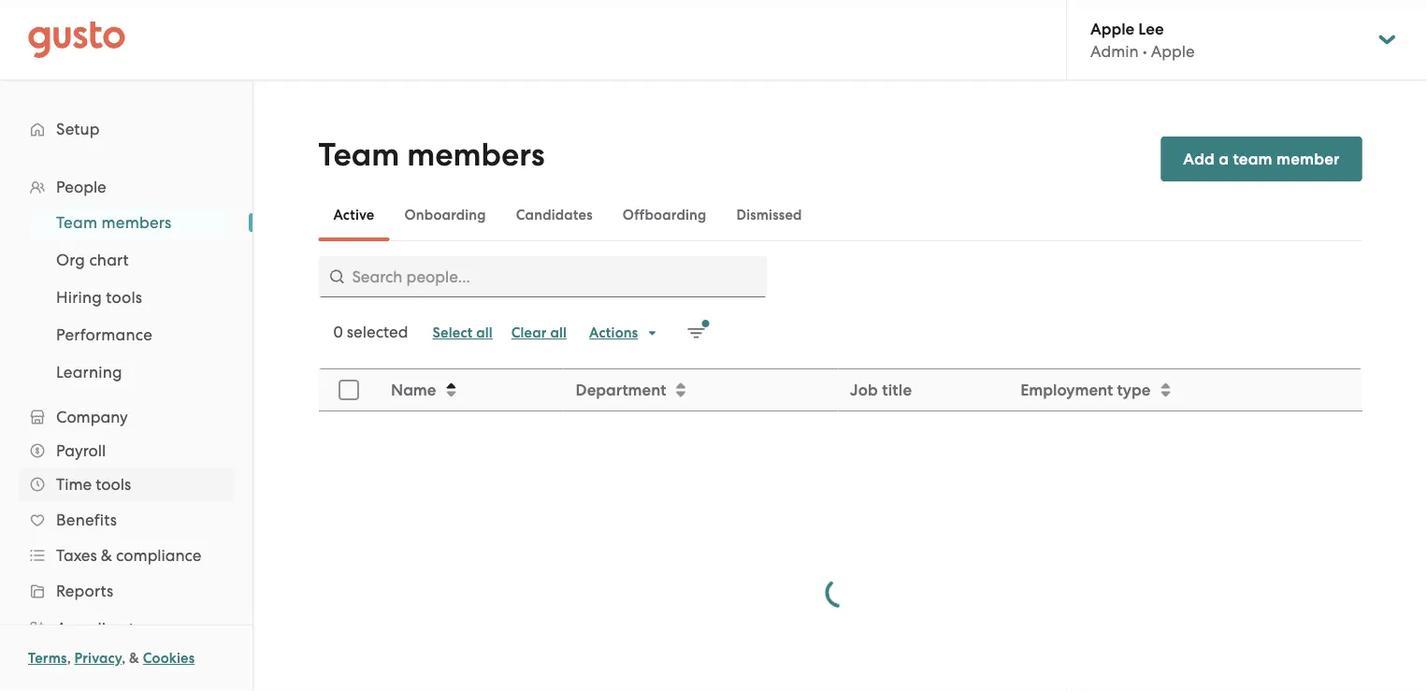 Task type: locate. For each thing, give the bounding box(es) containing it.
all inside button
[[551, 325, 567, 342]]

0 horizontal spatial apple
[[1091, 19, 1135, 38]]

1 vertical spatial members
[[102, 213, 172, 232]]

onboarding
[[405, 207, 486, 224]]

0 horizontal spatial ,
[[67, 650, 71, 667]]

1 , from the left
[[67, 650, 71, 667]]

0 horizontal spatial &
[[101, 546, 112, 565]]

0 vertical spatial &
[[101, 546, 112, 565]]

team members down people dropdown button
[[56, 213, 172, 232]]

terms link
[[28, 650, 67, 667]]

employment
[[1020, 380, 1113, 400]]

privacy link
[[74, 650, 122, 667]]

0 vertical spatial tools
[[106, 288, 142, 307]]

apple right •
[[1152, 42, 1195, 61]]

team members link
[[34, 206, 234, 240]]

1 vertical spatial tools
[[96, 475, 131, 494]]

members up onboarding button
[[407, 136, 545, 174]]

taxes & compliance
[[56, 546, 202, 565]]

new notifications image
[[687, 320, 710, 342]]

add a team member button
[[1161, 137, 1363, 182]]

0 vertical spatial team members
[[318, 136, 545, 174]]

2 all from the left
[[551, 325, 567, 342]]

0 horizontal spatial team members
[[56, 213, 172, 232]]

clear all button
[[502, 318, 576, 348]]

1 list from the top
[[0, 170, 253, 691]]

team down the people
[[56, 213, 97, 232]]

& down app directory link at the bottom left
[[129, 650, 139, 667]]

app directory link
[[19, 612, 234, 646]]

0
[[333, 323, 343, 342]]

candidates button
[[501, 193, 608, 238]]

1 horizontal spatial team
[[318, 136, 400, 174]]

apple lee admin • apple
[[1091, 19, 1195, 61]]

1 horizontal spatial &
[[129, 650, 139, 667]]

hiring
[[56, 288, 102, 307]]

dismissed
[[737, 207, 802, 224]]

tools down org chart link
[[106, 288, 142, 307]]

, left privacy link
[[67, 650, 71, 667]]

all inside button
[[476, 325, 493, 342]]

selected
[[347, 323, 408, 342]]

taxes & compliance button
[[19, 539, 234, 573]]

admin
[[1091, 42, 1139, 61]]

1 vertical spatial team members
[[56, 213, 172, 232]]

taxes
[[56, 546, 97, 565]]

team members up onboarding button
[[318, 136, 545, 174]]

hiring tools
[[56, 288, 142, 307]]

, down directory
[[122, 650, 126, 667]]

tools down the payroll 'dropdown button'
[[96, 475, 131, 494]]

select
[[433, 325, 473, 342]]

lee
[[1139, 19, 1165, 38]]

1 vertical spatial team
[[56, 213, 97, 232]]

gusto navigation element
[[0, 80, 253, 691]]

team members inside team members link
[[56, 213, 172, 232]]

active
[[333, 207, 375, 224]]

type
[[1117, 380, 1151, 400]]

list
[[0, 170, 253, 691], [0, 204, 253, 391]]

terms , privacy , & cookies
[[28, 650, 195, 667]]

team
[[318, 136, 400, 174], [56, 213, 97, 232]]

tools inside dropdown button
[[96, 475, 131, 494]]

•
[[1143, 42, 1148, 61]]

department
[[575, 380, 666, 400]]

chart
[[89, 251, 129, 269]]

payroll button
[[19, 434, 234, 468]]

1 vertical spatial apple
[[1152, 42, 1195, 61]]

&
[[101, 546, 112, 565], [129, 650, 139, 667]]

1 vertical spatial &
[[129, 650, 139, 667]]

team up the active "button"
[[318, 136, 400, 174]]

home image
[[28, 21, 125, 58]]

learning link
[[34, 356, 234, 389]]

0 selected
[[333, 323, 408, 342]]

setup
[[56, 120, 100, 138]]

offboarding
[[623, 207, 707, 224]]

select all button
[[423, 318, 502, 348]]

0 vertical spatial apple
[[1091, 19, 1135, 38]]

0 selected status
[[333, 323, 408, 342]]

all right select
[[476, 325, 493, 342]]

1 horizontal spatial ,
[[122, 650, 126, 667]]

team members
[[318, 136, 545, 174], [56, 213, 172, 232]]

team members tab list
[[318, 189, 1363, 241]]

company button
[[19, 400, 234, 434]]

app directory
[[56, 619, 159, 638]]

1 horizontal spatial members
[[407, 136, 545, 174]]

1 all from the left
[[476, 325, 493, 342]]

app
[[56, 619, 87, 638]]

candidates
[[516, 207, 593, 224]]

members inside gusto navigation element
[[102, 213, 172, 232]]

1 horizontal spatial team members
[[318, 136, 545, 174]]

members down people dropdown button
[[102, 213, 172, 232]]

department button
[[564, 371, 837, 410]]

members
[[407, 136, 545, 174], [102, 213, 172, 232]]

0 horizontal spatial all
[[476, 325, 493, 342]]

all
[[476, 325, 493, 342], [551, 325, 567, 342]]

apple
[[1091, 19, 1135, 38], [1152, 42, 1195, 61]]

org
[[56, 251, 85, 269]]

& right taxes
[[101, 546, 112, 565]]

tools
[[106, 288, 142, 307], [96, 475, 131, 494]]

apple up admin on the right of the page
[[1091, 19, 1135, 38]]

0 vertical spatial team
[[318, 136, 400, 174]]

performance link
[[34, 318, 234, 352]]

0 horizontal spatial members
[[102, 213, 172, 232]]

privacy
[[74, 650, 122, 667]]

org chart link
[[34, 243, 234, 277]]

1 horizontal spatial all
[[551, 325, 567, 342]]

2 list from the top
[[0, 204, 253, 391]]

1 horizontal spatial apple
[[1152, 42, 1195, 61]]

hiring tools link
[[34, 281, 234, 314]]

0 horizontal spatial team
[[56, 213, 97, 232]]

team
[[1234, 149, 1273, 168]]

title
[[882, 380, 912, 400]]

all right clear
[[551, 325, 567, 342]]

,
[[67, 650, 71, 667], [122, 650, 126, 667]]

& inside dropdown button
[[101, 546, 112, 565]]



Task type: describe. For each thing, give the bounding box(es) containing it.
performance
[[56, 326, 153, 344]]

active button
[[318, 193, 390, 238]]

select all
[[433, 325, 493, 342]]

member
[[1277, 149, 1340, 168]]

cookies button
[[143, 647, 195, 670]]

name button
[[379, 371, 562, 410]]

benefits link
[[19, 503, 234, 537]]

benefits
[[56, 511, 117, 530]]

people button
[[19, 170, 234, 204]]

tools for time tools
[[96, 475, 131, 494]]

0 vertical spatial members
[[407, 136, 545, 174]]

dismissed button
[[722, 193, 817, 238]]

all for select all
[[476, 325, 493, 342]]

reports
[[56, 582, 114, 601]]

setup link
[[19, 112, 234, 146]]

directory
[[92, 619, 159, 638]]

learning
[[56, 363, 122, 382]]

Select all rows on this page checkbox
[[328, 370, 369, 411]]

add a team member
[[1184, 149, 1340, 168]]

actions
[[590, 325, 638, 342]]

time tools button
[[19, 468, 234, 502]]

Search people... field
[[318, 256, 768, 298]]

all for clear all
[[551, 325, 567, 342]]

offboarding button
[[608, 193, 722, 238]]

employment type
[[1020, 380, 1151, 400]]

tools for hiring tools
[[106, 288, 142, 307]]

actions button
[[580, 318, 668, 348]]

job
[[850, 380, 878, 400]]

job title
[[850, 380, 912, 400]]

time tools
[[56, 475, 131, 494]]

onboarding button
[[390, 193, 501, 238]]

name
[[391, 380, 436, 400]]

add
[[1184, 149, 1215, 168]]

cookies
[[143, 650, 195, 667]]

clear
[[512, 325, 547, 342]]

a
[[1219, 149, 1230, 168]]

loading… image
[[826, 578, 856, 608]]

clear all
[[512, 325, 567, 342]]

2 , from the left
[[122, 650, 126, 667]]

list containing team members
[[0, 204, 253, 391]]

time
[[56, 475, 92, 494]]

list containing people
[[0, 170, 253, 691]]

company
[[56, 408, 128, 427]]

compliance
[[116, 546, 202, 565]]

org chart
[[56, 251, 129, 269]]

employment type button
[[1009, 371, 1362, 410]]

team inside gusto navigation element
[[56, 213, 97, 232]]

payroll
[[56, 442, 106, 460]]

people
[[56, 178, 106, 196]]

terms
[[28, 650, 67, 667]]

reports link
[[19, 575, 234, 608]]



Task type: vqa. For each thing, say whether or not it's contained in the screenshot.
on at the left
no



